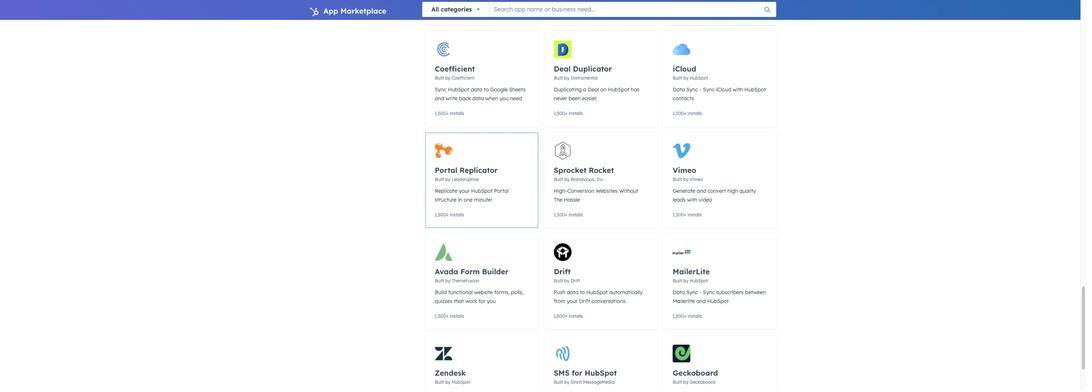 Task type: vqa. For each thing, say whether or not it's contained in the screenshot.


Task type: locate. For each thing, give the bounding box(es) containing it.
brandvious,
[[571, 177, 595, 182]]

1,500 + installs for coefficient
[[435, 111, 464, 116]]

avada
[[435, 267, 458, 276]]

push
[[554, 289, 565, 296]]

1 vertical spatial and
[[697, 188, 706, 194]]

- down icloud built by hubspot
[[699, 86, 702, 93]]

built inside portal replicator built by leadsruptive
[[435, 177, 444, 182]]

and inside 'data sync - sync subscribers between mailerlite and hubspot'
[[696, 298, 706, 305]]

1 horizontal spatial deal
[[588, 86, 599, 93]]

icloud built by hubspot
[[673, 64, 708, 81]]

data
[[673, 86, 685, 93], [673, 289, 685, 296]]

deal
[[554, 64, 571, 73], [588, 86, 599, 93]]

1 horizontal spatial you
[[500, 95, 509, 102]]

replicate your hubspot portal structure in one minute!
[[435, 188, 509, 203]]

hubspot
[[690, 75, 708, 81], [448, 86, 469, 93], [608, 86, 629, 93], [744, 86, 766, 93], [471, 188, 493, 194], [690, 278, 708, 284], [586, 289, 608, 296], [707, 298, 729, 305], [585, 368, 617, 378], [452, 379, 470, 385]]

1,500 + installs for drift
[[554, 313, 583, 319]]

1 vertical spatial coefficient
[[452, 75, 475, 81]]

drift up push
[[554, 267, 571, 276]]

1 horizontal spatial your
[[567, 298, 578, 305]]

deal inside 'deal duplicator built by instrumental'
[[554, 64, 571, 73]]

and inside generate and convert high quality leads with video
[[697, 188, 706, 194]]

0 vertical spatial data
[[471, 86, 482, 93]]

sms
[[554, 368, 570, 378]]

with inside the data sync - sync icloud with hubspot contacts
[[733, 86, 743, 93]]

to inside push data to hubspot automatically from your drift conversations.
[[580, 289, 585, 296]]

1,500 + installs for icloud
[[673, 111, 702, 116]]

need
[[510, 95, 522, 102]]

themefusion
[[452, 278, 479, 284]]

convert
[[708, 188, 726, 194]]

and
[[435, 95, 444, 102], [697, 188, 706, 194], [696, 298, 706, 305]]

drift up push data to hubspot automatically from your drift conversations.
[[571, 278, 580, 284]]

by inside geckoboard built by geckoboard
[[683, 379, 688, 385]]

geckoboard inside geckoboard built by geckoboard
[[690, 379, 715, 385]]

and left write
[[435, 95, 444, 102]]

vimeo
[[673, 166, 696, 175], [690, 177, 703, 182]]

for down website
[[479, 298, 485, 305]]

0 horizontal spatial to
[[484, 86, 489, 93]]

sheets
[[509, 86, 526, 93]]

1 horizontal spatial for
[[572, 368, 582, 378]]

deal up duplicating at the right top of page
[[554, 64, 571, 73]]

by inside "zendesk built by hubspot"
[[445, 379, 450, 385]]

replicator
[[460, 166, 498, 175]]

for up sinch on the right bottom
[[572, 368, 582, 378]]

0 vertical spatial with
[[733, 86, 743, 93]]

from
[[554, 298, 565, 305]]

polls,
[[511, 289, 523, 296]]

without
[[619, 188, 638, 194]]

2 vertical spatial drift
[[579, 298, 590, 305]]

google
[[490, 86, 508, 93]]

high-conversion websites without the hassle
[[554, 188, 638, 203]]

0 vertical spatial -
[[699, 86, 702, 93]]

marketplace
[[340, 6, 386, 15]]

1 vertical spatial vimeo
[[690, 177, 703, 182]]

data up contacts
[[673, 86, 685, 93]]

0 horizontal spatial portal
[[435, 166, 457, 175]]

data right push
[[567, 289, 578, 296]]

all
[[431, 6, 439, 13]]

messagemedia
[[583, 379, 615, 385]]

by inside drift built by drift
[[564, 278, 569, 284]]

rocket
[[589, 166, 614, 175]]

for inside the sms for hubspot built by sinch messagemedia
[[572, 368, 582, 378]]

duplicator
[[573, 64, 612, 73]]

0 horizontal spatial deal
[[554, 64, 571, 73]]

installs for drift
[[569, 313, 583, 319]]

data inside 'data sync - sync subscribers between mailerlite and hubspot'
[[673, 289, 685, 296]]

installs for icloud
[[688, 111, 702, 116]]

you
[[500, 95, 509, 102], [487, 298, 496, 305]]

drift
[[554, 267, 571, 276], [571, 278, 580, 284], [579, 298, 590, 305]]

and right mailerlite
[[696, 298, 706, 305]]

0 vertical spatial and
[[435, 95, 444, 102]]

+
[[446, 9, 448, 15], [565, 9, 567, 15], [684, 9, 686, 15], [446, 111, 448, 116], [565, 111, 567, 116], [684, 111, 686, 116], [446, 212, 448, 218], [565, 212, 567, 218], [684, 212, 686, 218], [446, 313, 448, 319], [565, 313, 567, 319], [684, 313, 686, 319]]

never
[[554, 95, 567, 102]]

+ for sprocket
[[565, 212, 567, 218]]

hubspot inside icloud built by hubspot
[[690, 75, 708, 81]]

a
[[583, 86, 586, 93]]

data
[[471, 86, 482, 93], [472, 95, 484, 102], [567, 289, 578, 296]]

functional
[[448, 289, 473, 296]]

0 vertical spatial deal
[[554, 64, 571, 73]]

for
[[479, 298, 485, 305], [572, 368, 582, 378]]

to up when
[[484, 86, 489, 93]]

inc
[[597, 177, 603, 182]]

replicate
[[435, 188, 457, 194]]

1,500 for icloud
[[673, 111, 684, 116]]

1 vertical spatial data
[[673, 289, 685, 296]]

conversations.
[[592, 298, 627, 305]]

0 vertical spatial drift
[[554, 267, 571, 276]]

your up one
[[459, 188, 470, 194]]

2 - from the top
[[699, 289, 702, 296]]

1 vertical spatial for
[[572, 368, 582, 378]]

sync up write
[[435, 86, 446, 93]]

0 vertical spatial you
[[500, 95, 509, 102]]

portal down replicator
[[494, 188, 509, 194]]

data inside push data to hubspot automatically from your drift conversations.
[[567, 289, 578, 296]]

to
[[484, 86, 489, 93], [580, 289, 585, 296]]

1 horizontal spatial to
[[580, 289, 585, 296]]

instrumental
[[571, 75, 598, 81]]

installs
[[450, 9, 464, 15], [569, 9, 583, 15], [688, 9, 702, 15], [450, 111, 464, 116], [569, 111, 583, 116], [688, 111, 702, 116], [450, 212, 464, 218], [569, 212, 583, 218], [688, 212, 702, 218], [450, 313, 464, 319], [569, 313, 583, 319], [688, 313, 702, 319]]

coefficient
[[435, 64, 475, 73], [452, 75, 475, 81]]

quality
[[739, 188, 756, 194]]

0 vertical spatial icloud
[[673, 64, 696, 73]]

data inside the data sync - sync icloud with hubspot contacts
[[673, 86, 685, 93]]

data up back
[[471, 86, 482, 93]]

leads
[[673, 197, 686, 203]]

sync left subscribers at the right
[[703, 289, 715, 296]]

portal inside portal replicator built by leadsruptive
[[435, 166, 457, 175]]

portal up replicate
[[435, 166, 457, 175]]

that
[[454, 298, 464, 305]]

geckoboard
[[673, 368, 718, 378], [690, 379, 715, 385]]

0 vertical spatial for
[[479, 298, 485, 305]]

1 - from the top
[[699, 86, 702, 93]]

1,500 + installs for avada
[[435, 313, 464, 319]]

deal right a
[[588, 86, 599, 93]]

0 vertical spatial portal
[[435, 166, 457, 175]]

1 horizontal spatial icloud
[[716, 86, 731, 93]]

1 vertical spatial with
[[687, 197, 697, 203]]

app
[[323, 6, 338, 15]]

with inside generate and convert high quality leads with video
[[687, 197, 697, 203]]

+ for portal
[[446, 212, 448, 218]]

website
[[474, 289, 493, 296]]

by inside the mailerlite built by hubspot
[[683, 278, 688, 284]]

1 vertical spatial deal
[[588, 86, 599, 93]]

0 horizontal spatial icloud
[[673, 64, 696, 73]]

1,500 for coefficient
[[435, 111, 446, 116]]

0 vertical spatial coefficient
[[435, 64, 475, 73]]

1,500 + installs for deal
[[554, 111, 583, 116]]

high
[[727, 188, 738, 194]]

1,500
[[435, 9, 446, 15], [554, 9, 565, 15], [673, 9, 684, 15], [435, 111, 446, 116], [554, 111, 565, 116], [673, 111, 684, 116], [435, 212, 446, 218], [554, 212, 565, 218], [673, 212, 684, 218], [435, 313, 446, 319], [554, 313, 565, 319], [673, 313, 684, 319]]

data right back
[[472, 95, 484, 102]]

0 horizontal spatial for
[[479, 298, 485, 305]]

leadsruptive
[[452, 177, 479, 182]]

back
[[459, 95, 471, 102]]

been
[[569, 95, 581, 102]]

+ for icloud
[[684, 111, 686, 116]]

built inside sprocket rocket built by brandvious, inc
[[554, 177, 563, 182]]

1 horizontal spatial portal
[[494, 188, 509, 194]]

mailerlite
[[673, 267, 710, 276]]

1 vertical spatial your
[[567, 298, 578, 305]]

between
[[745, 289, 766, 296]]

0 horizontal spatial your
[[459, 188, 470, 194]]

coefficient up write
[[435, 64, 475, 73]]

1 vertical spatial -
[[699, 289, 702, 296]]

1 vertical spatial geckoboard
[[690, 379, 715, 385]]

- inside the data sync - sync icloud with hubspot contacts
[[699, 86, 702, 93]]

0 horizontal spatial you
[[487, 298, 496, 305]]

2 vertical spatial and
[[696, 298, 706, 305]]

your
[[459, 188, 470, 194], [567, 298, 578, 305]]

by inside the sms for hubspot built by sinch messagemedia
[[564, 379, 569, 385]]

hubspot inside duplicating a deal on hubspot has never been easier.
[[608, 86, 629, 93]]

-
[[699, 86, 702, 93], [699, 289, 702, 296]]

built inside the mailerlite built by hubspot
[[673, 278, 682, 284]]

icloud
[[673, 64, 696, 73], [716, 86, 731, 93]]

built inside geckoboard built by geckoboard
[[673, 379, 682, 385]]

1 vertical spatial portal
[[494, 188, 509, 194]]

1 data from the top
[[673, 86, 685, 93]]

- down the mailerlite built by hubspot
[[699, 289, 702, 296]]

when
[[485, 95, 498, 102]]

you down "google"
[[500, 95, 509, 102]]

duplicating a deal on hubspot has never been easier.
[[554, 86, 640, 102]]

1,500 + installs
[[435, 9, 464, 15], [554, 9, 583, 15], [673, 9, 702, 15], [435, 111, 464, 116], [554, 111, 583, 116], [673, 111, 702, 116], [435, 212, 464, 218], [554, 212, 583, 218], [673, 212, 702, 218], [435, 313, 464, 319], [554, 313, 583, 319], [673, 313, 702, 319]]

2 vertical spatial data
[[567, 289, 578, 296]]

by inside portal replicator built by leadsruptive
[[445, 177, 450, 182]]

1 vertical spatial icloud
[[716, 86, 731, 93]]

geckoboard built by geckoboard
[[673, 368, 718, 385]]

build
[[435, 289, 447, 296]]

sync up contacts
[[686, 86, 698, 93]]

0 vertical spatial data
[[673, 86, 685, 93]]

0 horizontal spatial with
[[687, 197, 697, 203]]

your right from
[[567, 298, 578, 305]]

1 horizontal spatial with
[[733, 86, 743, 93]]

2 data from the top
[[673, 289, 685, 296]]

1 vertical spatial you
[[487, 298, 496, 305]]

deal inside duplicating a deal on hubspot has never been easier.
[[588, 86, 599, 93]]

0 vertical spatial geckoboard
[[673, 368, 718, 378]]

1 vertical spatial to
[[580, 289, 585, 296]]

you down website
[[487, 298, 496, 305]]

to right push
[[580, 289, 585, 296]]

0 vertical spatial to
[[484, 86, 489, 93]]

form
[[461, 267, 480, 276]]

with
[[733, 86, 743, 93], [687, 197, 697, 203]]

- inside 'data sync - sync subscribers between mailerlite and hubspot'
[[699, 289, 702, 296]]

coefficient inside coefficient built by coefficient
[[452, 75, 475, 81]]

- for icloud
[[699, 86, 702, 93]]

data up mailerlite
[[673, 289, 685, 296]]

hubspot inside the data sync - sync icloud with hubspot contacts
[[744, 86, 766, 93]]

1,500 for drift
[[554, 313, 565, 319]]

coefficient up back
[[452, 75, 475, 81]]

and up video
[[697, 188, 706, 194]]

drift left conversations.
[[579, 298, 590, 305]]

built
[[435, 75, 444, 81], [554, 75, 563, 81], [673, 75, 682, 81], [435, 177, 444, 182], [554, 177, 563, 182], [673, 177, 682, 182], [435, 278, 444, 284], [554, 278, 563, 284], [673, 278, 682, 284], [435, 379, 444, 385], [554, 379, 563, 385], [673, 379, 682, 385]]

portal
[[435, 166, 457, 175], [494, 188, 509, 194]]

0 vertical spatial your
[[459, 188, 470, 194]]



Task type: describe. For each thing, give the bounding box(es) containing it.
installs for avada
[[450, 313, 464, 319]]

by inside 'deal duplicator built by instrumental'
[[564, 75, 569, 81]]

portal inside replicate your hubspot portal structure in one minute!
[[494, 188, 509, 194]]

sync inside sync hubspot data to google sheets and write back data when you need
[[435, 86, 446, 93]]

built inside 'avada form builder built by themefusion'
[[435, 278, 444, 284]]

work
[[465, 298, 477, 305]]

built inside "zendesk built by hubspot"
[[435, 379, 444, 385]]

1,500 + installs for sprocket
[[554, 212, 583, 218]]

+ for deal
[[565, 111, 567, 116]]

app marketplace
[[323, 6, 386, 15]]

hubspot inside replicate your hubspot portal structure in one minute!
[[471, 188, 493, 194]]

drift built by drift
[[554, 267, 580, 284]]

and inside sync hubspot data to google sheets and write back data when you need
[[435, 95, 444, 102]]

high-
[[554, 188, 567, 194]]

built inside the sms for hubspot built by sinch messagemedia
[[554, 379, 563, 385]]

coefficient built by coefficient
[[435, 64, 475, 81]]

by inside icloud built by hubspot
[[683, 75, 688, 81]]

you inside sync hubspot data to google sheets and write back data when you need
[[500, 95, 509, 102]]

built inside drift built by drift
[[554, 278, 563, 284]]

data for mailerlite
[[673, 289, 685, 296]]

deal duplicator built by instrumental
[[554, 64, 612, 81]]

categories
[[441, 6, 472, 13]]

sprocket rocket built by brandvious, inc
[[554, 166, 614, 182]]

duplicating
[[554, 86, 582, 93]]

generate
[[673, 188, 695, 194]]

mailerlite built by hubspot
[[673, 267, 710, 284]]

mailerlite
[[673, 298, 695, 305]]

one
[[464, 197, 473, 203]]

in
[[458, 197, 462, 203]]

quizzes
[[435, 298, 452, 305]]

sync down icloud built by hubspot
[[703, 86, 715, 93]]

contacts
[[673, 95, 694, 102]]

icloud inside icloud built by hubspot
[[673, 64, 696, 73]]

data for icloud
[[673, 86, 685, 93]]

to inside sync hubspot data to google sheets and write back data when you need
[[484, 86, 489, 93]]

avada form builder built by themefusion
[[435, 267, 508, 284]]

generate and convert high quality leads with video
[[673, 188, 756, 203]]

push data to hubspot automatically from your drift conversations.
[[554, 289, 643, 305]]

the
[[554, 197, 563, 203]]

sinch
[[571, 379, 582, 385]]

1 vertical spatial drift
[[571, 278, 580, 284]]

built inside vimeo built by vimeo
[[673, 177, 682, 182]]

conversion
[[567, 188, 594, 194]]

sms for hubspot built by sinch messagemedia
[[554, 368, 617, 385]]

automatically
[[609, 289, 643, 296]]

all categories
[[431, 6, 472, 13]]

minute!
[[474, 197, 492, 203]]

+ for avada
[[446, 313, 448, 319]]

+ for vimeo
[[684, 212, 686, 218]]

build functional website forms, polls, quizzes that work for you
[[435, 289, 523, 305]]

+ for mailerlite
[[684, 313, 686, 319]]

portal replicator built by leadsruptive
[[435, 166, 498, 182]]

installs for sprocket
[[569, 212, 583, 218]]

data sync - sync subscribers between mailerlite and hubspot
[[673, 289, 766, 305]]

hubspot inside the sms for hubspot built by sinch messagemedia
[[585, 368, 617, 378]]

1,500 for vimeo
[[673, 212, 684, 218]]

drift inside push data to hubspot automatically from your drift conversations.
[[579, 298, 590, 305]]

installs for coefficient
[[450, 111, 464, 116]]

hubspot inside 'data sync - sync subscribers between mailerlite and hubspot'
[[707, 298, 729, 305]]

0 vertical spatial vimeo
[[673, 166, 696, 175]]

subscribers
[[716, 289, 744, 296]]

for inside "build functional website forms, polls, quizzes that work for you"
[[479, 298, 485, 305]]

1,500 + installs for mailerlite
[[673, 313, 702, 319]]

zendesk built by hubspot
[[435, 368, 470, 385]]

video
[[699, 197, 712, 203]]

installs for mailerlite
[[688, 313, 702, 319]]

built inside 'deal duplicator built by instrumental'
[[554, 75, 563, 81]]

your inside replicate your hubspot portal structure in one minute!
[[459, 188, 470, 194]]

1,500 for sprocket
[[554, 212, 565, 218]]

1,500 for deal
[[554, 111, 565, 116]]

installs for portal
[[450, 212, 464, 218]]

Search app name or business need... search field
[[490, 2, 776, 17]]

built inside icloud built by hubspot
[[673, 75, 682, 81]]

hubspot inside push data to hubspot automatically from your drift conversations.
[[586, 289, 608, 296]]

hassle
[[564, 197, 580, 203]]

easier.
[[582, 95, 597, 102]]

websites
[[596, 188, 618, 194]]

sync up mailerlite
[[686, 289, 698, 296]]

all categories button
[[422, 2, 489, 17]]

built inside coefficient built by coefficient
[[435, 75, 444, 81]]

1,500 for avada
[[435, 313, 446, 319]]

by inside vimeo built by vimeo
[[683, 177, 688, 182]]

+ for drift
[[565, 313, 567, 319]]

on
[[600, 86, 607, 93]]

you inside "build functional website forms, polls, quizzes that work for you"
[[487, 298, 496, 305]]

1,500 for portal
[[435, 212, 446, 218]]

1 vertical spatial data
[[472, 95, 484, 102]]

zendesk
[[435, 368, 466, 378]]

has
[[631, 86, 640, 93]]

1,500 + installs for portal
[[435, 212, 464, 218]]

+ for coefficient
[[446, 111, 448, 116]]

forms,
[[494, 289, 510, 296]]

sync hubspot data to google sheets and write back data when you need
[[435, 86, 526, 102]]

write
[[446, 95, 458, 102]]

by inside 'avada form builder built by themefusion'
[[445, 278, 450, 284]]

hubspot inside the mailerlite built by hubspot
[[690, 278, 708, 284]]

installs for vimeo
[[688, 212, 702, 218]]

structure
[[435, 197, 456, 203]]

1,500 + installs for vimeo
[[673, 212, 702, 218]]

by inside coefficient built by coefficient
[[445, 75, 450, 81]]

your inside push data to hubspot automatically from your drift conversations.
[[567, 298, 578, 305]]

builder
[[482, 267, 508, 276]]

hubspot inside sync hubspot data to google sheets and write back data when you need
[[448, 86, 469, 93]]

vimeo built by vimeo
[[673, 166, 703, 182]]

installs for deal
[[569, 111, 583, 116]]

icloud inside the data sync - sync icloud with hubspot contacts
[[716, 86, 731, 93]]

1,500 for mailerlite
[[673, 313, 684, 319]]

sprocket
[[554, 166, 587, 175]]

data sync - sync icloud with hubspot contacts
[[673, 86, 766, 102]]

- for mailerlite
[[699, 289, 702, 296]]

by inside sprocket rocket built by brandvious, inc
[[564, 177, 569, 182]]

hubspot inside "zendesk built by hubspot"
[[452, 379, 470, 385]]



